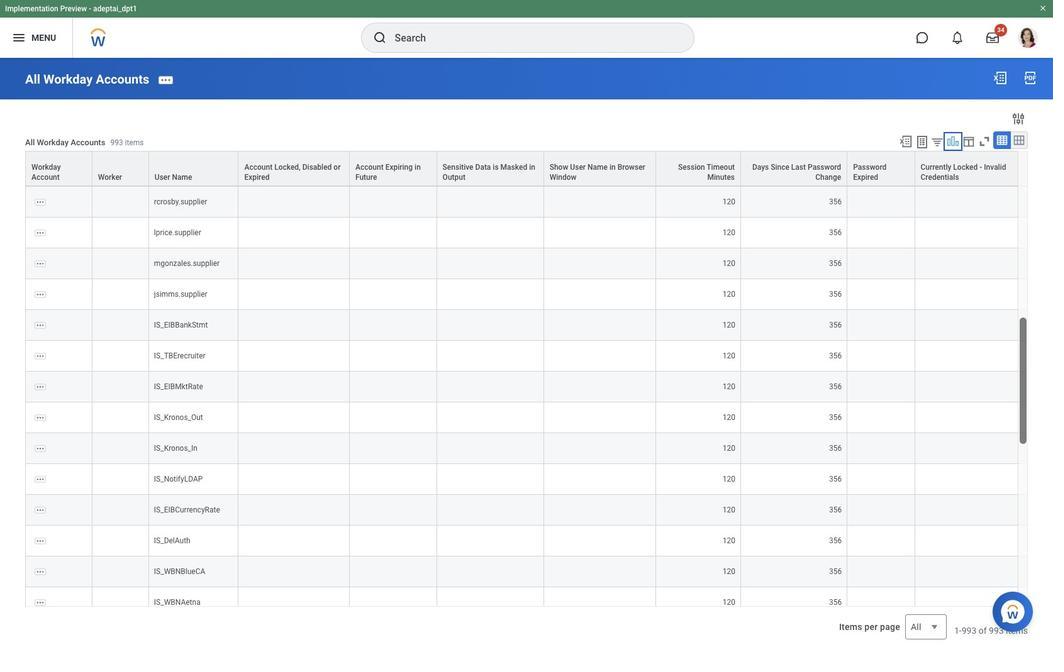Task type: vqa. For each thing, say whether or not it's contained in the screenshot.
third 356 from the bottom of the 'All Workday Accounts' main content
yes



Task type: describe. For each thing, give the bounding box(es) containing it.
120 for hcrockett.supplier
[[723, 143, 736, 152]]

2 password from the left
[[853, 140, 887, 148]]

items per page
[[839, 599, 900, 609]]

34 button
[[979, 24, 1007, 52]]

password inside days since last password change
[[808, 140, 841, 148]]

Search Workday  search field
[[395, 24, 668, 52]]

row containing mgonzales.supplier
[[25, 225, 1028, 256]]

items
[[1006, 603, 1028, 613]]

1 993 from the left
[[962, 603, 977, 613]]

all workday accounts
[[25, 72, 149, 87]]

row containing is_delauth
[[25, 503, 1028, 533]]

120 for is_wbnblueca
[[723, 544, 736, 553]]

0 horizontal spatial name
[[172, 150, 192, 158]]

120 for is_tberecruiter
[[723, 328, 736, 337]]

workday account
[[31, 140, 61, 158]]

120 for is_eibcurrencyrate
[[723, 483, 736, 491]]

currently
[[921, 140, 952, 148]]

356 for is_tberecruiter
[[829, 328, 842, 337]]

is_notifyldap
[[154, 452, 203, 460]]

row containing is_eibcurrencyrate
[[25, 472, 1028, 503]]

accounts
[[96, 72, 149, 87]]

120 for is_eibmktrate
[[723, 359, 736, 368]]

minutes
[[708, 150, 735, 158]]

account locked, disabled or expired button
[[239, 128, 349, 162]]

show user name in browser window button
[[544, 128, 655, 162]]

timeout
[[707, 140, 735, 148]]

356 for lprice.supplier
[[829, 205, 842, 214]]

356 cell for jsimms.supplier
[[741, 256, 848, 287]]

row containing is_notifyldap
[[25, 441, 1028, 472]]

user name button
[[149, 128, 238, 162]]

currently locked - invalid credentials button
[[915, 128, 1028, 162]]

356 for is_delauth
[[829, 513, 842, 522]]

account expiring in future button
[[350, 128, 436, 162]]

356 for rcrosby.supplier
[[829, 174, 842, 183]]

row containing jsimms.supplier
[[25, 256, 1028, 287]]

356 for is_kronos_in
[[829, 421, 842, 430]]

jsimms.supplier
[[154, 267, 207, 275]]

is_tberecruiter
[[154, 328, 206, 337]]

120 cell for is_delauth
[[656, 503, 741, 533]]

session timeout minutes button
[[656, 128, 741, 162]]

120 for is_wbnaetna
[[723, 575, 736, 584]]

356 cell for is_delauth
[[741, 503, 848, 533]]

mgonzales.supplier
[[154, 236, 220, 245]]

120 for is_delauth
[[723, 513, 736, 522]]

menu button
[[0, 18, 73, 58]]

account locked, disabled or expired
[[244, 140, 341, 158]]

in inside sensitive data is masked in output
[[529, 140, 535, 148]]

hcrockett.supplier
[[154, 143, 214, 152]]

expand table image
[[1013, 111, 1026, 123]]

1 vertical spatial user
[[155, 150, 170, 158]]

120 for mgonzales.supplier
[[723, 236, 736, 245]]

justify image
[[11, 30, 26, 45]]

row containing is_kronos_in
[[25, 410, 1028, 441]]

356 for is_kronos_out
[[829, 390, 842, 399]]

currently locked - invalid credentials
[[921, 140, 1006, 158]]

row containing hcrockett.supplier
[[25, 133, 1028, 163]]

is_eibbankstmt
[[154, 298, 208, 306]]

row containing is_eibmktrate
[[25, 348, 1028, 379]]

close environment banner image
[[1040, 4, 1047, 12]]

account for account expiring in future
[[356, 140, 384, 148]]

toolbar inside all workday accounts main content
[[894, 108, 1028, 128]]

356 for is_notifyldap
[[829, 452, 842, 460]]

items per page element
[[838, 584, 947, 624]]

page
[[880, 599, 900, 609]]

locked
[[954, 140, 978, 148]]

credentials
[[921, 150, 959, 158]]

356 for is_wbnaetna
[[829, 575, 842, 584]]

120 for is_eibbankstmt
[[723, 298, 736, 306]]

34
[[998, 26, 1005, 33]]

account inside workday account
[[31, 150, 60, 158]]

is_delauth
[[154, 513, 190, 522]]

or
[[334, 140, 341, 148]]

session
[[678, 140, 705, 148]]

120 for is_notifyldap
[[723, 452, 736, 460]]

implementation preview -   adeptai_dpt1
[[5, 4, 137, 13]]

notifications large image
[[951, 31, 964, 44]]

all workday accounts main content
[[0, 58, 1053, 651]]

is_wbnblueca
[[154, 544, 205, 553]]

days since last password change
[[753, 140, 841, 158]]

worker
[[98, 150, 122, 158]]

user name
[[155, 150, 192, 158]]

account for account locked, disabled or expired
[[244, 140, 273, 148]]

future
[[356, 150, 377, 158]]

menu banner
[[0, 0, 1053, 58]]

adeptai_dpt1
[[93, 4, 137, 13]]

row containing is_wbnblueca
[[25, 533, 1028, 564]]

- for locked
[[980, 140, 982, 148]]

356 for jsimms.supplier
[[829, 267, 842, 275]]

120 for is_kronos_out
[[723, 390, 736, 399]]

workday account button
[[26, 128, 92, 162]]

2 993 from the left
[[989, 603, 1004, 613]]

356 for mgonzales.supplier
[[829, 236, 842, 245]]

120 cell for jsimms.supplier
[[656, 256, 741, 287]]

since
[[771, 140, 790, 148]]

is_kronos_out
[[154, 390, 203, 399]]



Task type: locate. For each thing, give the bounding box(es) containing it.
8 356 from the top
[[829, 359, 842, 368]]

- for preview
[[89, 4, 91, 13]]

4 row from the top
[[25, 163, 1028, 194]]

worker button
[[92, 128, 148, 162]]

- inside the currently locked - invalid credentials
[[980, 140, 982, 148]]

1 horizontal spatial 993
[[989, 603, 1004, 613]]

is_eibcurrencyrate
[[154, 483, 220, 491]]

10 356 from the top
[[829, 421, 842, 430]]

all
[[25, 72, 40, 87]]

15 row from the top
[[25, 503, 1028, 533]]

9 row from the top
[[25, 318, 1028, 348]]

in inside the account expiring in future
[[415, 140, 421, 148]]

0 horizontal spatial password
[[808, 140, 841, 148]]

0 vertical spatial user
[[570, 140, 586, 148]]

11 row from the top
[[25, 379, 1028, 410]]

browser
[[618, 140, 645, 148]]

all workday accounts element
[[25, 72, 149, 87]]

name up rcrosby.supplier
[[172, 150, 192, 158]]

0 horizontal spatial expired
[[244, 150, 270, 158]]

user inside the show user name in browser window
[[570, 140, 586, 148]]

993 right of
[[989, 603, 1004, 613]]

13 row from the top
[[25, 441, 1028, 472]]

0 vertical spatial name
[[588, 140, 608, 148]]

days since last password change button
[[741, 128, 847, 162]]

lprice.supplier
[[154, 205, 201, 214]]

1 vertical spatial 356 cell
[[741, 503, 848, 533]]

row containing is_eibbankstmt
[[25, 287, 1028, 318]]

120 for is_kronos_in
[[723, 421, 736, 430]]

120 for lprice.supplier
[[723, 205, 736, 214]]

16 row from the top
[[25, 533, 1028, 564]]

7 356 from the top
[[829, 328, 842, 337]]

2 horizontal spatial in
[[610, 140, 616, 148]]

1 horizontal spatial account
[[244, 140, 273, 148]]

8 row from the top
[[25, 287, 1028, 318]]

show
[[550, 140, 568, 148]]

output
[[443, 150, 466, 158]]

120
[[723, 143, 736, 152], [723, 174, 736, 183], [723, 205, 736, 214], [723, 236, 736, 245], [723, 267, 736, 275], [723, 298, 736, 306], [723, 328, 736, 337], [723, 359, 736, 368], [723, 390, 736, 399], [723, 421, 736, 430], [723, 452, 736, 460], [723, 483, 736, 491], [723, 513, 736, 522], [723, 544, 736, 553], [723, 575, 736, 584]]

sensitive data is masked in output
[[443, 140, 535, 158]]

window
[[550, 150, 577, 158]]

356 for is_wbnblueca
[[829, 544, 842, 553]]

expired inside account locked, disabled or expired
[[244, 150, 270, 158]]

3 356 from the top
[[829, 205, 842, 214]]

1-993 of 993 items status
[[955, 601, 1028, 614]]

0 vertical spatial workday
[[43, 72, 93, 87]]

menu
[[31, 32, 56, 43]]

1-
[[955, 603, 962, 613]]

session timeout minutes
[[678, 140, 735, 158]]

14 120 from the top
[[723, 544, 736, 553]]

- left invalid
[[980, 140, 982, 148]]

2 120 from the top
[[723, 174, 736, 183]]

13 120 from the top
[[723, 513, 736, 522]]

7 row from the top
[[25, 256, 1028, 287]]

5 356 from the top
[[829, 267, 842, 275]]

0 horizontal spatial 993
[[962, 603, 977, 613]]

1 horizontal spatial password
[[853, 140, 887, 148]]

2 120 cell from the top
[[656, 503, 741, 533]]

0 vertical spatial 356 cell
[[741, 256, 848, 287]]

1 horizontal spatial expired
[[853, 150, 878, 158]]

12 356 from the top
[[829, 483, 842, 491]]

name
[[588, 140, 608, 148], [172, 150, 192, 158]]

2 horizontal spatial account
[[356, 140, 384, 148]]

10 row from the top
[[25, 348, 1028, 379]]

1 row from the top
[[25, 102, 1028, 133]]

1 vertical spatial workday
[[31, 140, 61, 148]]

1 120 cell from the top
[[656, 256, 741, 287]]

invalid
[[984, 140, 1006, 148]]

120 for jsimms.supplier
[[723, 267, 736, 275]]

1 in from the left
[[415, 140, 421, 148]]

5 120 from the top
[[723, 267, 736, 275]]

of
[[979, 603, 987, 613]]

export to excel image
[[993, 70, 1008, 86]]

per
[[865, 599, 878, 609]]

6 row from the top
[[25, 225, 1028, 256]]

3 in from the left
[[610, 140, 616, 148]]

6 120 from the top
[[723, 298, 736, 306]]

1 vertical spatial 120 cell
[[656, 503, 741, 533]]

1 password from the left
[[808, 140, 841, 148]]

sensitive data is masked in output button
[[437, 128, 543, 162]]

0 horizontal spatial -
[[89, 4, 91, 13]]

- inside menu 'banner'
[[89, 4, 91, 13]]

2 row from the top
[[25, 128, 1028, 163]]

13 356 from the top
[[829, 513, 842, 522]]

in right expiring
[[415, 140, 421, 148]]

row containing rcrosby.supplier
[[25, 163, 1028, 194]]

2 expired from the left
[[853, 150, 878, 158]]

1-993 of 993 items
[[955, 603, 1028, 613]]

user up rcrosby.supplier
[[155, 150, 170, 158]]

days
[[753, 140, 769, 148]]

356
[[829, 143, 842, 152], [829, 174, 842, 183], [829, 205, 842, 214], [829, 236, 842, 245], [829, 267, 842, 275], [829, 298, 842, 306], [829, 328, 842, 337], [829, 359, 842, 368], [829, 390, 842, 399], [829, 421, 842, 430], [829, 452, 842, 460], [829, 483, 842, 491], [829, 513, 842, 522], [829, 544, 842, 553], [829, 575, 842, 584]]

sensitive
[[443, 140, 474, 148]]

view printable version (pdf) image
[[1023, 70, 1038, 86]]

14 356 from the top
[[829, 544, 842, 553]]

120 for rcrosby.supplier
[[723, 174, 736, 183]]

1 horizontal spatial -
[[980, 140, 982, 148]]

2 in from the left
[[529, 140, 535, 148]]

is_wbnaetna
[[154, 575, 201, 584]]

2 356 cell from the top
[[741, 503, 848, 533]]

4 120 from the top
[[723, 236, 736, 245]]

name left browser at the top right of page
[[588, 140, 608, 148]]

account expiring in future
[[356, 140, 421, 158]]

356 for is_eibmktrate
[[829, 359, 842, 368]]

0 vertical spatial 120 cell
[[656, 256, 741, 287]]

1 horizontal spatial in
[[529, 140, 535, 148]]

cell
[[25, 102, 92, 133], [92, 102, 149, 133], [149, 102, 239, 133], [239, 102, 350, 133], [350, 102, 437, 133], [437, 102, 544, 133], [544, 102, 656, 133], [656, 102, 741, 133], [741, 102, 848, 133], [848, 102, 915, 133], [915, 102, 1028, 133], [92, 133, 149, 163], [239, 133, 350, 163], [350, 133, 437, 163], [437, 133, 544, 163], [544, 133, 656, 163], [848, 133, 915, 163], [915, 133, 1028, 163], [92, 163, 149, 194], [239, 163, 350, 194], [350, 163, 437, 194], [437, 163, 544, 194], [544, 163, 656, 194], [848, 163, 915, 194], [915, 163, 1028, 194], [92, 194, 149, 225], [239, 194, 350, 225], [350, 194, 437, 225], [437, 194, 544, 225], [544, 194, 656, 225], [848, 194, 915, 225], [915, 194, 1028, 225], [92, 225, 149, 256], [239, 225, 350, 256], [350, 225, 437, 256], [437, 225, 544, 256], [544, 225, 656, 256], [848, 225, 915, 256], [915, 225, 1028, 256], [92, 256, 149, 287], [239, 256, 350, 287], [350, 256, 437, 287], [437, 256, 544, 287], [544, 256, 656, 287], [848, 256, 915, 287], [915, 256, 1028, 287], [92, 287, 149, 318], [239, 287, 350, 318], [350, 287, 437, 318], [437, 287, 544, 318], [544, 287, 656, 318], [848, 287, 915, 318], [915, 287, 1028, 318], [92, 318, 149, 348], [239, 318, 350, 348], [350, 318, 437, 348], [437, 318, 544, 348], [544, 318, 656, 348], [848, 318, 915, 348], [915, 318, 1028, 348], [92, 348, 149, 379], [239, 348, 350, 379], [350, 348, 437, 379], [437, 348, 544, 379], [544, 348, 656, 379], [848, 348, 915, 379], [915, 348, 1028, 379], [92, 379, 149, 410], [239, 379, 350, 410], [350, 379, 437, 410], [437, 379, 544, 410], [544, 379, 656, 410], [848, 379, 915, 410], [915, 379, 1028, 410], [92, 410, 149, 441], [239, 410, 350, 441], [350, 410, 437, 441], [437, 410, 544, 441], [544, 410, 656, 441], [848, 410, 915, 441], [915, 410, 1028, 441], [92, 441, 149, 472], [239, 441, 350, 472], [350, 441, 437, 472], [437, 441, 544, 472], [544, 441, 656, 472], [848, 441, 915, 472], [915, 441, 1028, 472], [92, 472, 149, 503], [239, 472, 350, 503], [350, 472, 437, 503], [437, 472, 544, 503], [544, 472, 656, 503], [848, 472, 915, 503], [915, 472, 1028, 503], [92, 503, 149, 533], [239, 503, 350, 533], [350, 503, 437, 533], [437, 503, 544, 533], [544, 503, 656, 533], [848, 503, 915, 533], [915, 503, 1028, 533], [92, 533, 149, 564], [239, 533, 350, 564], [350, 533, 437, 564], [437, 533, 544, 564], [544, 533, 656, 564], [848, 533, 915, 564], [915, 533, 1028, 564], [92, 564, 149, 595], [239, 564, 350, 595], [350, 564, 437, 595], [437, 564, 544, 595], [544, 564, 656, 595], [848, 564, 915, 595], [915, 564, 1028, 595]]

profile logan mcneil image
[[1018, 28, 1038, 50]]

356 for hcrockett.supplier
[[829, 143, 842, 152]]

15 120 from the top
[[723, 575, 736, 584]]

row containing workday account
[[25, 128, 1028, 163]]

1 vertical spatial -
[[980, 140, 982, 148]]

row containing is_wbnaetna
[[25, 564, 1028, 595]]

name inside the show user name in browser window
[[588, 140, 608, 148]]

0 horizontal spatial in
[[415, 140, 421, 148]]

17 row from the top
[[25, 564, 1028, 595]]

is_eibmktrate
[[154, 359, 203, 368]]

0 horizontal spatial account
[[31, 150, 60, 158]]

password expired button
[[848, 128, 915, 162]]

8 120 from the top
[[723, 359, 736, 368]]

9 356 from the top
[[829, 390, 842, 399]]

user
[[570, 140, 586, 148], [155, 150, 170, 158]]

11 356 from the top
[[829, 452, 842, 460]]

0 horizontal spatial user
[[155, 150, 170, 158]]

10 120 from the top
[[723, 421, 736, 430]]

356 cell
[[741, 256, 848, 287], [741, 503, 848, 533]]

1 vertical spatial name
[[172, 150, 192, 158]]

-
[[89, 4, 91, 13], [980, 140, 982, 148]]

row containing is_tberecruiter
[[25, 318, 1028, 348]]

expired inside 'password expired'
[[853, 150, 878, 158]]

in
[[415, 140, 421, 148], [529, 140, 535, 148], [610, 140, 616, 148]]

preview
[[60, 4, 87, 13]]

workday inside popup button
[[31, 140, 61, 148]]

locked,
[[274, 140, 301, 148]]

data
[[475, 140, 491, 148]]

row
[[25, 102, 1028, 133], [25, 128, 1028, 163], [25, 133, 1028, 163], [25, 163, 1028, 194], [25, 194, 1028, 225], [25, 225, 1028, 256], [25, 256, 1028, 287], [25, 287, 1028, 318], [25, 318, 1028, 348], [25, 348, 1028, 379], [25, 379, 1028, 410], [25, 410, 1028, 441], [25, 441, 1028, 472], [25, 472, 1028, 503], [25, 503, 1028, 533], [25, 533, 1028, 564], [25, 564, 1028, 595]]

3 120 from the top
[[723, 205, 736, 214]]

row containing lprice.supplier
[[25, 194, 1028, 225]]

5 row from the top
[[25, 194, 1028, 225]]

account
[[244, 140, 273, 148], [356, 140, 384, 148], [31, 150, 60, 158]]

implementation
[[5, 4, 58, 13]]

masked
[[501, 140, 527, 148]]

search image
[[372, 30, 387, 45]]

inbox large image
[[987, 31, 999, 44]]

1 horizontal spatial name
[[588, 140, 608, 148]]

account inside account locked, disabled or expired
[[244, 140, 273, 148]]

is
[[493, 140, 499, 148]]

356 for is_eibbankstmt
[[829, 298, 842, 306]]

4 356 from the top
[[829, 236, 842, 245]]

1 horizontal spatial user
[[570, 140, 586, 148]]

7 120 from the top
[[723, 328, 736, 337]]

items
[[839, 599, 862, 609]]

9 120 from the top
[[723, 390, 736, 399]]

993 left of
[[962, 603, 977, 613]]

12 120 from the top
[[723, 483, 736, 491]]

password
[[808, 140, 841, 148], [853, 140, 887, 148]]

disabled
[[302, 140, 332, 148]]

1 expired from the left
[[244, 150, 270, 158]]

rcrosby.supplier
[[154, 174, 207, 183]]

6 356 from the top
[[829, 298, 842, 306]]

993
[[962, 603, 977, 613], [989, 603, 1004, 613]]

1 120 from the top
[[723, 143, 736, 152]]

2 356 from the top
[[829, 174, 842, 183]]

in inside the show user name in browser window
[[610, 140, 616, 148]]

last
[[791, 140, 806, 148]]

expiring
[[386, 140, 413, 148]]

1 356 cell from the top
[[741, 256, 848, 287]]

workday
[[43, 72, 93, 87], [31, 140, 61, 148]]

0 vertical spatial -
[[89, 4, 91, 13]]

356 for is_eibcurrencyrate
[[829, 483, 842, 491]]

15 356 from the top
[[829, 575, 842, 584]]

change
[[816, 150, 841, 158]]

1 356 from the top
[[829, 143, 842, 152]]

- right preview
[[89, 4, 91, 13]]

user up window
[[570, 140, 586, 148]]

row containing is_kronos_out
[[25, 379, 1028, 410]]

password expired
[[853, 140, 887, 158]]

14 row from the top
[[25, 472, 1028, 503]]

11 120 from the top
[[723, 452, 736, 460]]

120 cell
[[656, 256, 741, 287], [656, 503, 741, 533]]

account inside the account expiring in future
[[356, 140, 384, 148]]

expired
[[244, 150, 270, 158], [853, 150, 878, 158]]

in left browser at the top right of page
[[610, 140, 616, 148]]

toolbar
[[894, 108, 1028, 128]]

show user name in browser window
[[550, 140, 645, 158]]

in right masked
[[529, 140, 535, 148]]

12 row from the top
[[25, 410, 1028, 441]]

is_kronos_in
[[154, 421, 198, 430]]

3 row from the top
[[25, 133, 1028, 163]]



